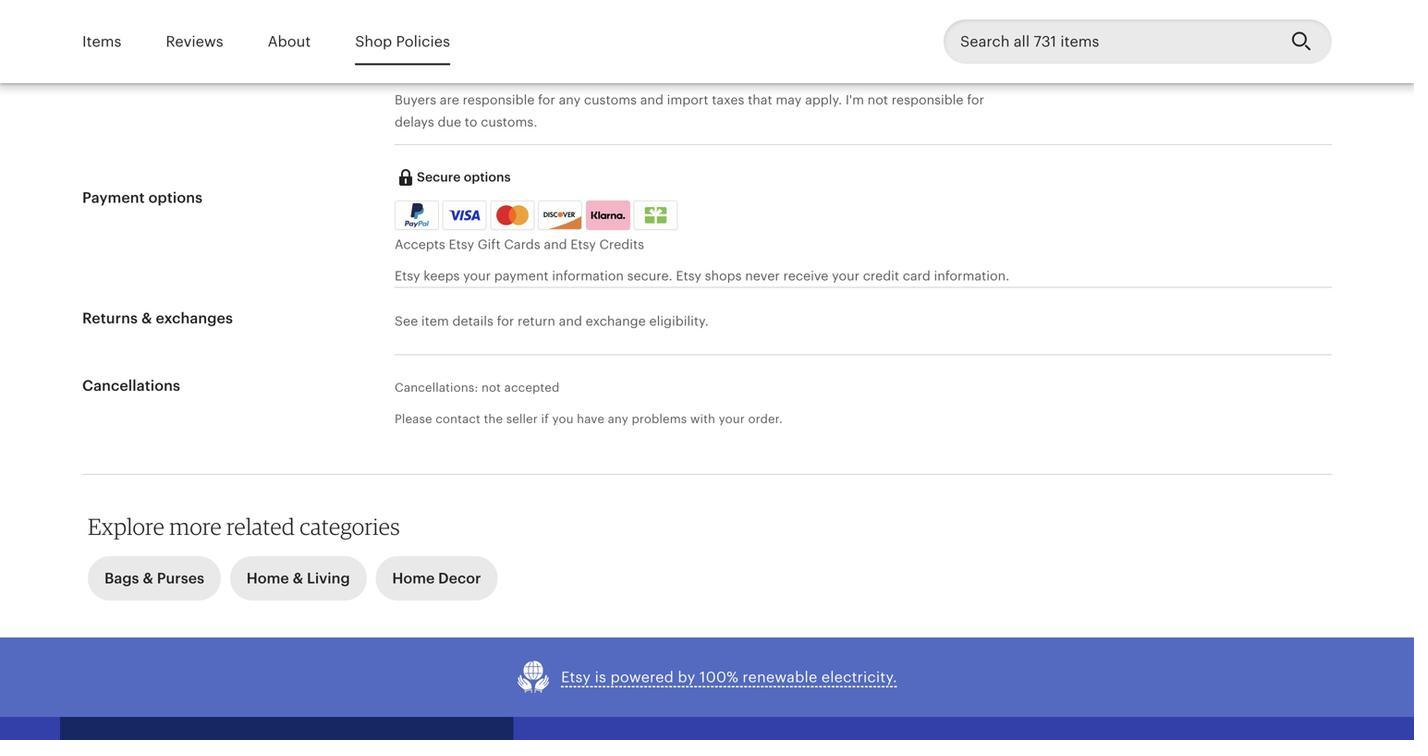 Task type: vqa. For each thing, say whether or not it's contained in the screenshot.
the rightmost "Made"
no



Task type: locate. For each thing, give the bounding box(es) containing it.
keeps
[[424, 268, 460, 283]]

returns & exchanges
[[82, 310, 233, 327]]

not up the
[[482, 381, 501, 395]]

& right 'returns'
[[141, 310, 152, 327]]

reviews link
[[166, 20, 223, 63]]

0 horizontal spatial any
[[559, 92, 581, 107]]

home
[[247, 570, 289, 587], [392, 570, 435, 587]]

secure.
[[627, 268, 673, 283]]

0 vertical spatial import
[[479, 60, 521, 74]]

home inside home decor button
[[392, 570, 435, 587]]

options
[[464, 170, 511, 184], [148, 189, 203, 206]]

home & living
[[247, 570, 350, 587]]

& for returns
[[141, 310, 152, 327]]

& left living
[[293, 570, 303, 587]]

and down 'discover' icon on the top of the page
[[544, 237, 567, 252]]

is
[[595, 669, 606, 686]]

0 horizontal spatial for
[[497, 314, 514, 329]]

1 horizontal spatial your
[[719, 412, 745, 426]]

0 horizontal spatial your
[[463, 268, 491, 283]]

problems
[[632, 412, 687, 426]]

customs
[[395, 60, 450, 74]]

about link
[[268, 20, 311, 63]]

bags & purses
[[104, 570, 204, 587]]

1 responsible from the left
[[463, 92, 535, 107]]

contact
[[436, 412, 481, 426]]

due
[[438, 114, 461, 129]]

taxes up customs.
[[524, 60, 557, 74]]

home decor
[[392, 570, 481, 587]]

0 horizontal spatial home
[[247, 570, 289, 587]]

for
[[538, 92, 555, 107], [967, 92, 984, 107], [497, 314, 514, 329]]

0 vertical spatial taxes
[[524, 60, 557, 74]]

accepted
[[504, 381, 560, 395]]

1 horizontal spatial home
[[392, 570, 435, 587]]

bags
[[104, 570, 139, 587]]

home inside home & living button
[[247, 570, 289, 587]]

home for home & living
[[247, 570, 289, 587]]

customs.
[[481, 114, 537, 129]]

0 vertical spatial options
[[464, 170, 511, 184]]

etsy down accepts
[[395, 268, 420, 283]]

your right with
[[719, 412, 745, 426]]

your
[[463, 268, 491, 283], [832, 268, 860, 283], [719, 412, 745, 426]]

options up visa image
[[464, 170, 511, 184]]

& for bags
[[143, 570, 153, 587]]

responsible
[[463, 92, 535, 107], [892, 92, 964, 107]]

home down related
[[247, 570, 289, 587]]

options right payment
[[148, 189, 203, 206]]

import left that
[[667, 92, 708, 107]]

information.
[[934, 268, 1010, 283]]

paypal image
[[397, 203, 436, 227]]

home decor button
[[376, 556, 498, 601]]

1 vertical spatial taxes
[[712, 92, 744, 107]]

return
[[518, 314, 555, 329]]

see item details for return and exchange eligibility.
[[395, 314, 709, 329]]

apply.
[[805, 92, 842, 107]]

1 horizontal spatial not
[[868, 92, 888, 107]]

visa image
[[449, 207, 480, 224]]

1 horizontal spatial taxes
[[712, 92, 744, 107]]

1 vertical spatial options
[[148, 189, 203, 206]]

and right customs
[[640, 92, 664, 107]]

that
[[748, 92, 772, 107]]

0 vertical spatial not
[[868, 92, 888, 107]]

2 horizontal spatial your
[[832, 268, 860, 283]]

2 home from the left
[[392, 570, 435, 587]]

your left credit
[[832, 268, 860, 283]]

any right have
[[608, 412, 628, 426]]

responsible right i'm
[[892, 92, 964, 107]]

secure options
[[417, 170, 511, 184]]

& inside button
[[293, 570, 303, 587]]

options for secure options
[[464, 170, 511, 184]]

never
[[745, 268, 780, 283]]

shops
[[705, 268, 742, 283]]

categories
[[300, 513, 400, 540]]

0 vertical spatial any
[[559, 92, 581, 107]]

any inside buyers are responsible for any customs and import taxes that may apply. i'm not responsible for delays due to customs.
[[559, 92, 581, 107]]

etsy
[[449, 237, 474, 252], [571, 237, 596, 252], [395, 268, 420, 283], [676, 268, 701, 283], [561, 669, 591, 686]]

shop
[[355, 33, 392, 50]]

not right i'm
[[868, 92, 888, 107]]

1 vertical spatial not
[[482, 381, 501, 395]]

1 horizontal spatial responsible
[[892, 92, 964, 107]]

1 horizontal spatial for
[[538, 92, 555, 107]]

your down gift
[[463, 268, 491, 283]]

payment
[[494, 268, 549, 283]]

import up customs.
[[479, 60, 521, 74]]

& inside "button"
[[143, 570, 153, 587]]

for for returns & exchanges
[[497, 314, 514, 329]]

may
[[776, 92, 802, 107]]

etsy keeps your payment information secure. etsy shops never receive your credit card information.
[[395, 268, 1010, 283]]

& right bags
[[143, 570, 153, 587]]

home left decor
[[392, 570, 435, 587]]

reviews
[[166, 33, 223, 50]]

1 vertical spatial import
[[667, 92, 708, 107]]

and
[[453, 60, 476, 74], [640, 92, 664, 107], [544, 237, 567, 252], [559, 314, 582, 329]]

& for home
[[293, 570, 303, 587]]

&
[[141, 310, 152, 327], [143, 570, 153, 587], [293, 570, 303, 587]]

import
[[479, 60, 521, 74], [667, 92, 708, 107]]

etsy left is
[[561, 669, 591, 686]]

any
[[559, 92, 581, 107], [608, 412, 628, 426]]

buyers are responsible for any customs and import taxes that may apply. i'm not responsible for delays due to customs.
[[395, 92, 984, 129]]

item
[[421, 314, 449, 329]]

order.
[[748, 412, 783, 426]]

1 horizontal spatial options
[[464, 170, 511, 184]]

electricity.
[[821, 669, 897, 686]]

1 horizontal spatial import
[[667, 92, 708, 107]]

1 home from the left
[[247, 570, 289, 587]]

0 horizontal spatial responsible
[[463, 92, 535, 107]]

responsible up customs.
[[463, 92, 535, 107]]

please contact the seller if you have any problems with your order.
[[395, 412, 783, 426]]

your for etsy keeps your payment information secure. etsy shops never receive your credit card information.
[[832, 268, 860, 283]]

home & living button
[[230, 556, 367, 601]]

secure
[[417, 170, 461, 184]]

taxes left that
[[712, 92, 744, 107]]

taxes
[[524, 60, 557, 74], [712, 92, 744, 107]]

items
[[82, 33, 121, 50]]

cancellations
[[82, 377, 180, 394]]

etsy left the shops
[[676, 268, 701, 283]]

the
[[484, 412, 503, 426]]

0 horizontal spatial options
[[148, 189, 203, 206]]

etsy inside button
[[561, 669, 591, 686]]

you
[[552, 412, 574, 426]]

any left customs
[[559, 92, 581, 107]]

giftcard image
[[640, 207, 672, 224]]

etsy up information
[[571, 237, 596, 252]]

shop policies
[[355, 33, 450, 50]]

information
[[552, 268, 624, 283]]

not
[[868, 92, 888, 107], [482, 381, 501, 395]]

1 vertical spatial any
[[608, 412, 628, 426]]

customs and import taxes
[[395, 60, 557, 74]]

0 horizontal spatial not
[[482, 381, 501, 395]]



Task type: describe. For each thing, give the bounding box(es) containing it.
accepts etsy gift cards and etsy credits
[[395, 237, 644, 252]]

customs
[[584, 92, 637, 107]]

to
[[465, 114, 477, 129]]

mastercard image
[[493, 203, 532, 227]]

explore more related categories
[[88, 513, 400, 540]]

with
[[690, 412, 715, 426]]

options for payment options
[[148, 189, 203, 206]]

purses
[[157, 570, 204, 587]]

policies
[[396, 33, 450, 50]]

please
[[395, 412, 432, 426]]

100%
[[700, 669, 738, 686]]

home decor link
[[376, 551, 498, 601]]

home for home decor
[[392, 570, 435, 587]]

0 horizontal spatial import
[[479, 60, 521, 74]]

1 horizontal spatial any
[[608, 412, 628, 426]]

discover image
[[539, 204, 583, 231]]

etsy is powered by 100% renewable electricity.
[[561, 669, 897, 686]]

2 responsible from the left
[[892, 92, 964, 107]]

if
[[541, 412, 549, 426]]

more
[[169, 513, 222, 540]]

cancellations: not accepted
[[395, 381, 560, 395]]

payment options
[[82, 189, 203, 206]]

seller
[[506, 412, 538, 426]]

gift
[[478, 237, 501, 252]]

card
[[903, 268, 931, 283]]

shop policies link
[[355, 20, 450, 63]]

delays
[[395, 114, 434, 129]]

Search all 731 items text field
[[944, 19, 1276, 64]]

renewable
[[743, 669, 817, 686]]

cancellations:
[[395, 381, 478, 395]]

and inside buyers are responsible for any customs and import taxes that may apply. i'm not responsible for delays due to customs.
[[640, 92, 664, 107]]

and right return
[[559, 314, 582, 329]]

decor
[[438, 570, 481, 587]]

credits
[[599, 237, 644, 252]]

powered
[[610, 669, 674, 686]]

taxes inside buyers are responsible for any customs and import taxes that may apply. i'm not responsible for delays due to customs.
[[712, 92, 744, 107]]

cards
[[504, 237, 540, 252]]

bags & purses link
[[88, 551, 221, 601]]

for for customs and import taxes
[[538, 92, 555, 107]]

your for please contact the seller if you have any problems with your order.
[[719, 412, 745, 426]]

explore
[[88, 513, 165, 540]]

payment
[[82, 189, 145, 206]]

shipping
[[82, 35, 147, 51]]

0 horizontal spatial taxes
[[524, 60, 557, 74]]

about
[[268, 33, 311, 50]]

etsy is powered by 100% renewable electricity. button
[[517, 660, 897, 695]]

are
[[440, 92, 459, 107]]

items link
[[82, 20, 121, 63]]

not inside buyers are responsible for any customs and import taxes that may apply. i'm not responsible for delays due to customs.
[[868, 92, 888, 107]]

import inside buyers are responsible for any customs and import taxes that may apply. i'm not responsible for delays due to customs.
[[667, 92, 708, 107]]

footer element
[[514, 717, 1354, 740]]

i'm
[[846, 92, 864, 107]]

etsy left gift
[[449, 237, 474, 252]]

have
[[577, 412, 604, 426]]

related
[[226, 513, 295, 540]]

eligibility.
[[649, 314, 709, 329]]

by
[[678, 669, 695, 686]]

living
[[307, 570, 350, 587]]

details
[[452, 314, 493, 329]]

credit
[[863, 268, 899, 283]]

returns
[[82, 310, 138, 327]]

2 horizontal spatial for
[[967, 92, 984, 107]]

bags & purses button
[[88, 556, 221, 601]]

accepts
[[395, 237, 445, 252]]

exchanges
[[156, 310, 233, 327]]

receive
[[783, 268, 829, 283]]

and up are on the top
[[453, 60, 476, 74]]

see
[[395, 314, 418, 329]]

buyers
[[395, 92, 436, 107]]

home & living link
[[230, 551, 367, 601]]

exchange
[[586, 314, 646, 329]]

klarna image
[[586, 200, 630, 230]]



